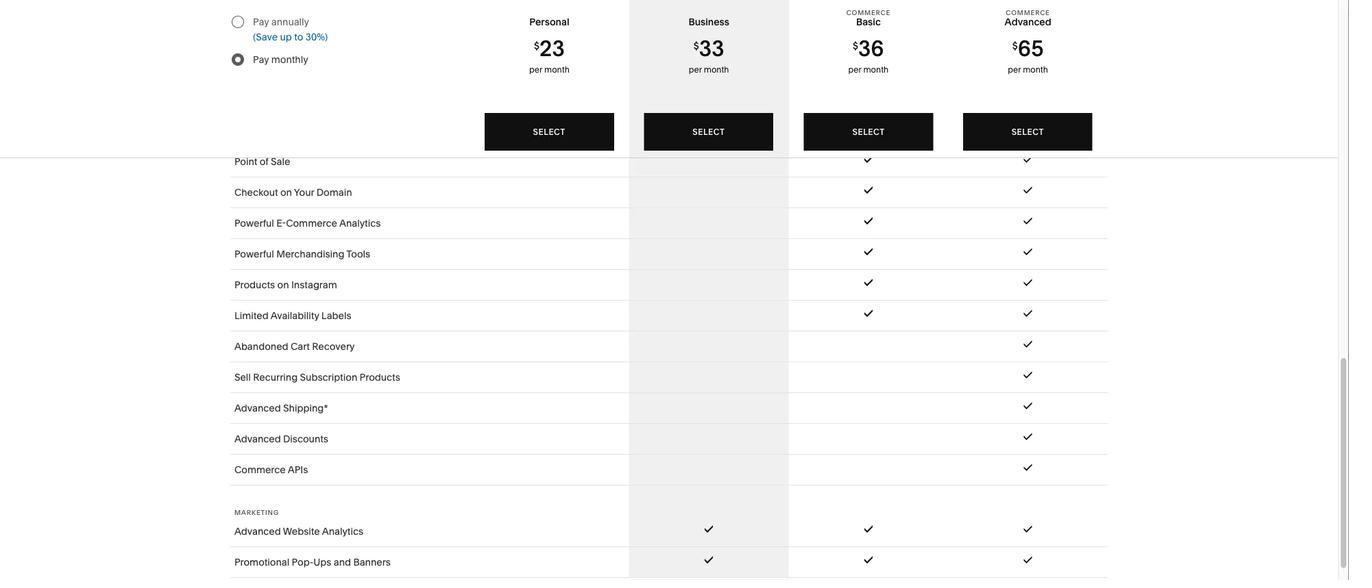 Task type: vqa. For each thing, say whether or not it's contained in the screenshot.
'Screen'
no



Task type: describe. For each thing, give the bounding box(es) containing it.
published
[[668, 19, 707, 29]]

marketing
[[235, 509, 280, 517]]

select for first select button from right
[[1013, 127, 1045, 137]]

with
[[1169, 157, 1188, 168]]

navigation
[[87, 154, 125, 163]]

recovery
[[313, 341, 355, 353]]

powerful for powerful merchandising tools
[[235, 249, 275, 260]]

introduce your new site with a title.
[[1169, 142, 1275, 168]]

per for 65
[[1009, 65, 1022, 75]]

merchandising
[[277, 249, 345, 260]]

main
[[67, 154, 85, 163]]

limited
[[235, 310, 269, 322]]

abandoned cart recovery
[[235, 341, 355, 353]]

pay monthly
[[253, 54, 309, 65]]

your
[[294, 187, 315, 199]]

select for first select button from left
[[534, 127, 566, 137]]

personal
[[530, 16, 570, 28]]

new
[[1238, 142, 1257, 153]]

month for 23
[[545, 65, 570, 75]]

subscription
[[300, 372, 358, 384]]

e-
[[277, 218, 286, 229]]

accept
[[235, 63, 268, 75]]

title.
[[1198, 157, 1217, 168]]

month for 33
[[704, 65, 730, 75]]

per for 33
[[689, 65, 702, 75]]

basic
[[857, 16, 882, 28]]

$ for 23
[[535, 40, 540, 51]]

site
[[1259, 142, 1275, 153]]

commerce for apis
[[235, 465, 286, 476]]

on for instagram
[[278, 279, 289, 291]]

powerful merchandising tools
[[235, 249, 371, 260]]

limited availability labels
[[235, 310, 352, 322]]

30%)
[[306, 31, 328, 43]]

$ for 65
[[1013, 40, 1019, 51]]

pay for pay annually (save up to 30%)
[[253, 16, 269, 28]]

per for 23
[[530, 65, 543, 75]]

$ 65 per month
[[1009, 35, 1049, 75]]

powerful for powerful e-commerce analytics
[[235, 218, 275, 229]]

0 vertical spatial analytics
[[340, 218, 381, 229]]

sell for sell unlimited products
[[235, 33, 251, 44]]

cart
[[291, 341, 310, 353]]

unlimited
[[254, 33, 297, 44]]

commerce for advanced
[[1007, 8, 1051, 16]]

point of sale
[[235, 156, 291, 168]]

donations
[[270, 63, 316, 75]]

2 select button from the left
[[645, 113, 774, 151]]

(save
[[253, 31, 278, 43]]

pay annually (save up to 30%)
[[253, 16, 328, 43]]

ups
[[314, 557, 332, 569]]

availability
[[271, 310, 320, 322]]

is
[[127, 154, 132, 163]]

per for 36
[[849, 65, 862, 75]]

commerce for basic
[[847, 8, 891, 16]]

month for 65
[[1024, 65, 1049, 75]]

banners
[[354, 557, 391, 569]]

advanced up 65
[[1005, 16, 1052, 28]]

apis
[[288, 465, 309, 476]]

checkout
[[235, 187, 279, 199]]

on for your
[[281, 187, 293, 199]]

pay for pay monthly
[[253, 54, 269, 65]]

introduce
[[1169, 142, 1213, 153]]

abandoned
[[235, 341, 289, 353]]

23
[[540, 35, 565, 62]]



Task type: locate. For each thing, give the bounding box(es) containing it.
2 vertical spatial products
[[360, 372, 401, 384]]

33
[[700, 35, 725, 62]]

65
[[1019, 35, 1045, 62]]

$ down personal
[[535, 40, 540, 51]]

per down 65
[[1009, 65, 1022, 75]]

monthly
[[272, 54, 309, 65]]

commerce basic
[[847, 8, 891, 28]]

$ for 33
[[694, 40, 700, 51]]

advanced shipping*
[[235, 403, 329, 415]]

up
[[281, 31, 292, 43]]

instagram
[[292, 279, 338, 291]]

recurring
[[254, 372, 298, 384]]

per inside the $ 36 per month
[[849, 65, 862, 75]]

sell recurring subscription products
[[235, 372, 401, 384]]

per inside $ 65 per month
[[1009, 65, 1022, 75]]

3 select button from the left
[[804, 113, 934, 151]]

month inside $ 65 per month
[[1024, 65, 1049, 75]]

month down 23
[[545, 65, 570, 75]]

pay
[[253, 16, 269, 28], [253, 54, 269, 65]]

per inside $ 23 per month
[[530, 65, 543, 75]]

2 sell from the top
[[235, 372, 251, 384]]

analytics
[[340, 218, 381, 229], [323, 526, 364, 538]]

1 pay from the top
[[253, 16, 269, 28]]

to
[[295, 31, 304, 43]]

$ inside $ 33 per month
[[694, 40, 700, 51]]

1 $ from the left
[[535, 40, 540, 51]]

1 per from the left
[[530, 65, 543, 75]]

labels
[[322, 310, 352, 322]]

commerce apis
[[235, 465, 309, 476]]

1 vertical spatial products
[[235, 279, 275, 291]]

products right subscription
[[360, 372, 401, 384]]

advanced up commerce apis
[[235, 434, 281, 445]]

commerce up merchandising
[[286, 218, 338, 229]]

0 vertical spatial products
[[300, 33, 340, 44]]

commerce advanced
[[1005, 8, 1052, 28]]

select for third select button from right
[[693, 127, 726, 137]]

advanced for advanced website analytics
[[235, 526, 281, 538]]

your
[[1215, 142, 1235, 153]]

0 vertical spatial powerful
[[235, 218, 275, 229]]

accept donations
[[235, 63, 316, 75]]

0 vertical spatial sell
[[235, 33, 251, 44]]

per down '33'
[[689, 65, 702, 75]]

1 powerful from the top
[[235, 218, 275, 229]]

promotional
[[235, 557, 290, 569]]

on left instagram
[[278, 279, 289, 291]]

2 pay from the top
[[253, 54, 269, 65]]

$ 33 per month
[[689, 35, 730, 75]]

select
[[534, 127, 566, 137], [693, 127, 726, 137], [853, 127, 885, 137], [1013, 127, 1045, 137]]

powerful
[[235, 218, 275, 229], [235, 249, 275, 260]]

3 $ from the left
[[853, 40, 859, 51]]

analytics up and
[[323, 526, 364, 538]]

month down 36
[[864, 65, 889, 75]]

sell left recurring
[[235, 372, 251, 384]]

1 vertical spatial analytics
[[323, 526, 364, 538]]

$ down basic in the right of the page
[[853, 40, 859, 51]]

powerful e-commerce analytics
[[235, 218, 381, 229]]

business
[[689, 16, 730, 28]]

$ 36 per month
[[849, 35, 889, 75]]

shipping*
[[284, 403, 329, 415]]

$ 23 per month
[[530, 35, 570, 75]]

2 horizontal spatial products
[[360, 372, 401, 384]]

select button
[[485, 113, 615, 151], [645, 113, 774, 151], [804, 113, 934, 151], [964, 113, 1094, 151]]

commerce inside commerce advanced
[[1007, 8, 1051, 16]]

month down 65
[[1024, 65, 1049, 75]]

1 vertical spatial on
[[278, 279, 289, 291]]

empty
[[134, 154, 157, 163]]

month inside $ 23 per month
[[545, 65, 570, 75]]

commerce up 36
[[847, 8, 891, 16]]

website
[[283, 526, 320, 538]]

advanced for advanced discounts
[[235, 434, 281, 445]]

per
[[530, 65, 543, 75], [689, 65, 702, 75], [849, 65, 862, 75], [1009, 65, 1022, 75]]

annually
[[272, 16, 310, 28]]

sell left (save
[[235, 33, 251, 44]]

3 per from the left
[[849, 65, 862, 75]]

sell
[[235, 33, 251, 44], [235, 372, 251, 384]]

$
[[535, 40, 540, 51], [694, 40, 700, 51], [853, 40, 859, 51], [1013, 40, 1019, 51]]

sell unlimited products
[[235, 33, 340, 44]]

per down 23
[[530, 65, 543, 75]]

products right 'up'
[[300, 33, 340, 44]]

month
[[545, 65, 570, 75], [704, 65, 730, 75], [864, 65, 889, 75], [1024, 65, 1049, 75]]

sell for sell recurring subscription products
[[235, 372, 251, 384]]

month inside $ 33 per month
[[704, 65, 730, 75]]

1 vertical spatial pay
[[253, 54, 269, 65]]

advanced down marketing
[[235, 526, 281, 538]]

and
[[334, 557, 352, 569]]

promotional pop-ups and banners
[[235, 557, 391, 569]]

analytics up tools
[[340, 218, 381, 229]]

$ inside $ 65 per month
[[1013, 40, 1019, 51]]

advanced website analytics
[[235, 526, 364, 538]]

$ down commerce advanced
[[1013, 40, 1019, 51]]

$ down published
[[694, 40, 700, 51]]

2 select from the left
[[693, 127, 726, 137]]

$ inside $ 23 per month
[[535, 40, 540, 51]]

1 vertical spatial powerful
[[235, 249, 275, 260]]

a
[[1191, 157, 1196, 168]]

tools
[[347, 249, 371, 260]]

of
[[260, 156, 269, 168]]

checkout on your domain
[[235, 187, 353, 199]]

$ inside the $ 36 per month
[[853, 40, 859, 51]]

main navigation is empty
[[67, 154, 157, 163]]

powerful up products on instagram
[[235, 249, 275, 260]]

4 $ from the left
[[1013, 40, 1019, 51]]

pay inside pay annually (save up to 30%)
[[253, 16, 269, 28]]

month inside the $ 36 per month
[[864, 65, 889, 75]]

pop-
[[292, 557, 314, 569]]

4 select button from the left
[[964, 113, 1094, 151]]

1 horizontal spatial products
[[300, 33, 340, 44]]

1 select from the left
[[534, 127, 566, 137]]

3 month from the left
[[864, 65, 889, 75]]

pay up (save
[[253, 16, 269, 28]]

commerce up 65
[[1007, 8, 1051, 16]]

sale
[[271, 156, 291, 168]]

0 vertical spatial pay
[[253, 16, 269, 28]]

1 vertical spatial sell
[[235, 372, 251, 384]]

on
[[281, 187, 293, 199], [278, 279, 289, 291]]

powerful left e-
[[235, 218, 275, 229]]

month down '33'
[[704, 65, 730, 75]]

4 per from the left
[[1009, 65, 1022, 75]]

2 $ from the left
[[694, 40, 700, 51]]

pay down (save
[[253, 54, 269, 65]]

1 month from the left
[[545, 65, 570, 75]]

select for second select button from right
[[853, 127, 885, 137]]

1 sell from the top
[[235, 33, 251, 44]]

advanced
[[1005, 16, 1052, 28], [235, 403, 281, 415], [235, 434, 281, 445], [235, 526, 281, 538]]

0 horizontal spatial products
[[235, 279, 275, 291]]

2 per from the left
[[689, 65, 702, 75]]

on left your
[[281, 187, 293, 199]]

per down 36
[[849, 65, 862, 75]]

2 powerful from the top
[[235, 249, 275, 260]]

per inside $ 33 per month
[[689, 65, 702, 75]]

$ for 36
[[853, 40, 859, 51]]

4 month from the left
[[1024, 65, 1049, 75]]

month for 36
[[864, 65, 889, 75]]

commerce down advanced discounts
[[235, 465, 286, 476]]

3 select from the left
[[853, 127, 885, 137]]

advanced discounts
[[235, 434, 329, 445]]

0 vertical spatial on
[[281, 187, 293, 199]]

discounts
[[284, 434, 329, 445]]

advanced for advanced shipping*
[[235, 403, 281, 415]]

products on instagram
[[235, 279, 338, 291]]

commerce
[[847, 8, 891, 16], [1007, 8, 1051, 16], [286, 218, 338, 229], [235, 465, 286, 476]]

2 month from the left
[[704, 65, 730, 75]]

4 select from the left
[[1013, 127, 1045, 137]]

advanced down recurring
[[235, 403, 281, 415]]

36
[[859, 35, 885, 62]]

products
[[300, 33, 340, 44], [235, 279, 275, 291], [360, 372, 401, 384]]

domain
[[317, 187, 353, 199]]

point
[[235, 156, 258, 168]]

products up limited
[[235, 279, 275, 291]]

1 select button from the left
[[485, 113, 615, 151]]



